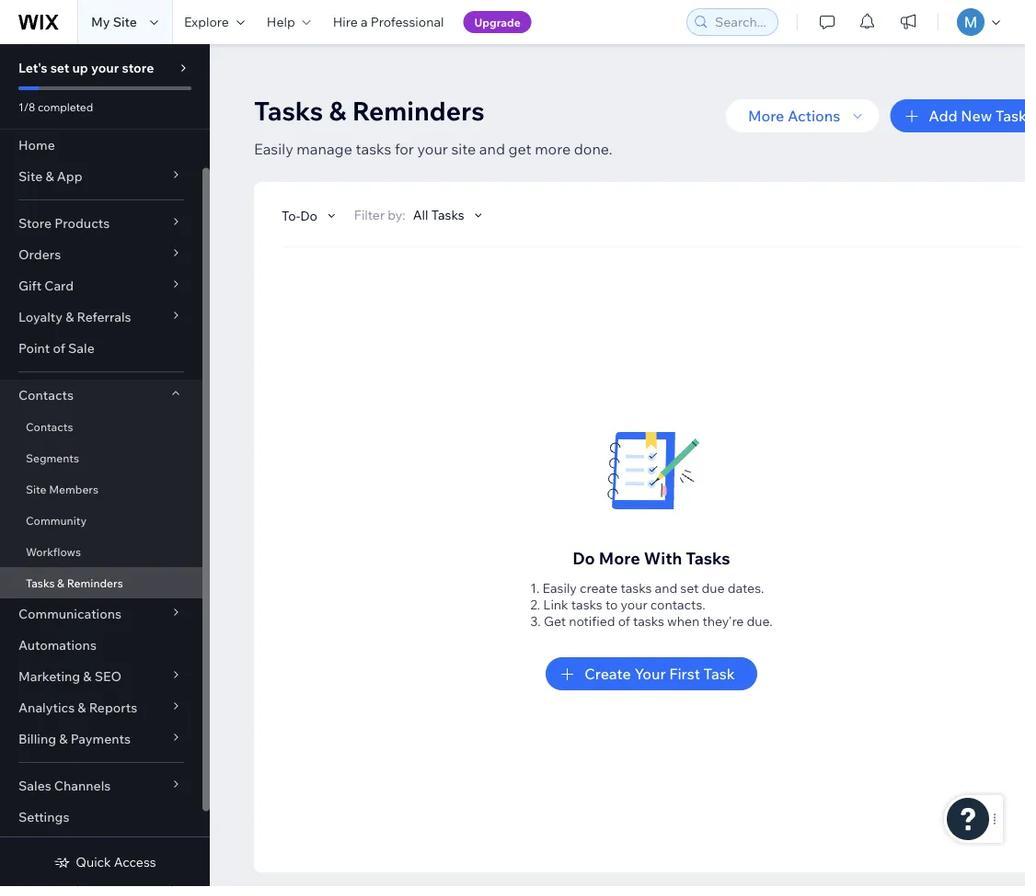 Task type: locate. For each thing, give the bounding box(es) containing it.
0 horizontal spatial easily
[[254, 140, 293, 158]]

of
[[53, 340, 65, 357], [618, 614, 630, 630]]

contacts inside contacts "dropdown button"
[[18, 387, 74, 403]]

easily
[[254, 140, 293, 158], [542, 581, 577, 597]]

easily manage tasks for your site and get more done.
[[254, 140, 612, 158]]

0 vertical spatial of
[[53, 340, 65, 357]]

1 vertical spatial and
[[655, 581, 677, 597]]

1 vertical spatial reminders
[[67, 576, 123, 590]]

contacts link
[[0, 411, 202, 443]]

& inside popup button
[[83, 669, 92, 685]]

1 vertical spatial task
[[704, 665, 735, 684]]

products
[[54, 215, 110, 231]]

billing & payments button
[[0, 724, 202, 755]]

reports
[[89, 700, 137, 716]]

they're
[[703, 614, 744, 630]]

contacts down point of sale
[[18, 387, 74, 403]]

easily left 'manage'
[[254, 140, 293, 158]]

easily inside 1. easily create tasks and set due dates. 2. link tasks to your contacts. 3. get notified of tasks when they're due.
[[542, 581, 577, 597]]

1 horizontal spatial task
[[995, 107, 1025, 125]]

2 vertical spatial your
[[621, 597, 647, 613]]

0 horizontal spatial do
[[300, 207, 317, 223]]

to-do
[[282, 207, 317, 223]]

task right new
[[995, 107, 1025, 125]]

hire a professional
[[333, 14, 444, 30]]

gift card
[[18, 278, 74, 294]]

gift
[[18, 278, 42, 294]]

tasks & reminders up for
[[254, 94, 485, 127]]

community
[[26, 514, 87, 528]]

contacts inside contacts link
[[26, 420, 73, 434]]

more left actions
[[748, 107, 784, 125]]

set inside 1. easily create tasks and set due dates. 2. link tasks to your contacts. 3. get notified of tasks when they're due.
[[680, 581, 699, 597]]

tasks down the workflows at the bottom left of the page
[[26, 576, 55, 590]]

1 horizontal spatial more
[[748, 107, 784, 125]]

1 vertical spatial site
[[18, 168, 43, 184]]

all tasks
[[413, 207, 464, 223]]

orders button
[[0, 239, 202, 271]]

create
[[580, 581, 618, 597]]

and
[[479, 140, 505, 158], [655, 581, 677, 597]]

1 horizontal spatial of
[[618, 614, 630, 630]]

&
[[329, 94, 346, 127], [45, 168, 54, 184], [65, 309, 74, 325], [57, 576, 64, 590], [83, 669, 92, 685], [78, 700, 86, 716], [59, 732, 68, 748]]

tasks & reminders inside "sidebar" element
[[26, 576, 123, 590]]

task right first at the right bottom
[[704, 665, 735, 684]]

and left get
[[479, 140, 505, 158]]

your right the "to"
[[621, 597, 647, 613]]

sales channels
[[18, 778, 111, 795]]

1 horizontal spatial and
[[655, 581, 677, 597]]

do
[[300, 207, 317, 223], [573, 548, 595, 569]]

tasks up due
[[686, 548, 730, 569]]

& up 'manage'
[[329, 94, 346, 127]]

reminders down workflows link
[[67, 576, 123, 590]]

site
[[113, 14, 137, 30], [18, 168, 43, 184], [26, 483, 46, 496]]

set left up
[[50, 60, 69, 76]]

help
[[267, 14, 295, 30]]

& left app
[[45, 168, 54, 184]]

0 horizontal spatial tasks & reminders
[[26, 576, 123, 590]]

site down home at the top left of page
[[18, 168, 43, 184]]

0 horizontal spatial more
[[599, 548, 640, 569]]

contacts up segments
[[26, 420, 73, 434]]

app
[[57, 168, 82, 184]]

and inside 1. easily create tasks and set due dates. 2. link tasks to your contacts. 3. get notified of tasks when they're due.
[[655, 581, 677, 597]]

1 horizontal spatial set
[[680, 581, 699, 597]]

explore
[[184, 14, 229, 30]]

create
[[584, 665, 631, 684]]

tasks & reminders up communications
[[26, 576, 123, 590]]

tasks down contacts.
[[633, 614, 664, 630]]

more up create
[[599, 548, 640, 569]]

& for marketing & seo popup button
[[83, 669, 92, 685]]

& down the workflows at the bottom left of the page
[[57, 576, 64, 590]]

0 vertical spatial do
[[300, 207, 317, 223]]

up
[[72, 60, 88, 76]]

0 vertical spatial set
[[50, 60, 69, 76]]

reminders up for
[[352, 94, 485, 127]]

0 horizontal spatial reminders
[[67, 576, 123, 590]]

0 vertical spatial your
[[91, 60, 119, 76]]

0 vertical spatial task
[[995, 107, 1025, 125]]

your
[[634, 665, 666, 684]]

communications button
[[0, 599, 202, 630]]

& inside popup button
[[65, 309, 74, 325]]

billing
[[18, 732, 56, 748]]

tasks & reminders
[[254, 94, 485, 127], [26, 576, 123, 590]]

site right my
[[113, 14, 137, 30]]

1 vertical spatial easily
[[542, 581, 577, 597]]

your inside "sidebar" element
[[91, 60, 119, 76]]

& right the loyalty in the top left of the page
[[65, 309, 74, 325]]

tasks up 'manage'
[[254, 94, 323, 127]]

site inside popup button
[[18, 168, 43, 184]]

workflows link
[[0, 536, 202, 568]]

your right up
[[91, 60, 119, 76]]

more
[[535, 140, 571, 158]]

let's set up your store
[[18, 60, 154, 76]]

& inside popup button
[[45, 168, 54, 184]]

members
[[49, 483, 98, 496]]

quick
[[76, 855, 111, 871]]

1 horizontal spatial do
[[573, 548, 595, 569]]

0 horizontal spatial your
[[91, 60, 119, 76]]

1 horizontal spatial your
[[417, 140, 448, 158]]

of right "notified"
[[618, 614, 630, 630]]

due.
[[747, 614, 773, 630]]

1 horizontal spatial easily
[[542, 581, 577, 597]]

1 vertical spatial set
[[680, 581, 699, 597]]

card
[[44, 278, 74, 294]]

0 horizontal spatial of
[[53, 340, 65, 357]]

hire a professional link
[[322, 0, 455, 44]]

of left sale
[[53, 340, 65, 357]]

create your first task button
[[546, 658, 757, 691]]

1 horizontal spatial reminders
[[352, 94, 485, 127]]

1 vertical spatial do
[[573, 548, 595, 569]]

billing & payments
[[18, 732, 131, 748]]

quick access
[[76, 855, 156, 871]]

more
[[748, 107, 784, 125], [599, 548, 640, 569]]

1 horizontal spatial tasks & reminders
[[254, 94, 485, 127]]

your right for
[[417, 140, 448, 158]]

0 vertical spatial reminders
[[352, 94, 485, 127]]

& right "billing"
[[59, 732, 68, 748]]

1 vertical spatial more
[[599, 548, 640, 569]]

tasks right all
[[431, 207, 464, 223]]

0 vertical spatial more
[[748, 107, 784, 125]]

1 vertical spatial of
[[618, 614, 630, 630]]

your
[[91, 60, 119, 76], [417, 140, 448, 158], [621, 597, 647, 613]]

and up contacts.
[[655, 581, 677, 597]]

segments
[[26, 451, 79, 465]]

2 horizontal spatial your
[[621, 597, 647, 613]]

site down segments
[[26, 483, 46, 496]]

1 vertical spatial your
[[417, 140, 448, 158]]

site members
[[26, 483, 98, 496]]

1. easily create tasks and set due dates. 2. link tasks to your contacts. 3. get notified of tasks when they're due.
[[530, 581, 773, 630]]

dates.
[[728, 581, 764, 597]]

& for loyalty & referrals popup button
[[65, 309, 74, 325]]

easily up link
[[542, 581, 577, 597]]

all tasks button
[[413, 207, 486, 223]]

more inside button
[[748, 107, 784, 125]]

Search... field
[[709, 9, 772, 35]]

channels
[[54, 778, 111, 795]]

do up create
[[573, 548, 595, 569]]

tasks inside "sidebar" element
[[26, 576, 55, 590]]

workflows
[[26, 545, 81, 559]]

& left reports
[[78, 700, 86, 716]]

site
[[451, 140, 476, 158]]

tasks down do more with tasks
[[621, 581, 652, 597]]

1 vertical spatial contacts
[[26, 420, 73, 434]]

tasks
[[356, 140, 391, 158], [621, 581, 652, 597], [571, 597, 602, 613], [633, 614, 664, 630]]

site for site members
[[26, 483, 46, 496]]

analytics & reports
[[18, 700, 137, 716]]

access
[[114, 855, 156, 871]]

community link
[[0, 505, 202, 536]]

site for site & app
[[18, 168, 43, 184]]

0 vertical spatial contacts
[[18, 387, 74, 403]]

0 vertical spatial and
[[479, 140, 505, 158]]

by:
[[388, 207, 406, 223]]

tasks
[[254, 94, 323, 127], [431, 207, 464, 223], [686, 548, 730, 569], [26, 576, 55, 590]]

get
[[544, 614, 566, 630]]

get
[[508, 140, 531, 158]]

contacts
[[18, 387, 74, 403], [26, 420, 73, 434]]

& left seo
[[83, 669, 92, 685]]

orders
[[18, 247, 61, 263]]

1.
[[530, 581, 540, 597]]

2 vertical spatial site
[[26, 483, 46, 496]]

1 vertical spatial tasks & reminders
[[26, 576, 123, 590]]

sales
[[18, 778, 51, 795]]

set up contacts.
[[680, 581, 699, 597]]

store products button
[[0, 208, 202, 239]]

0 horizontal spatial set
[[50, 60, 69, 76]]

add
[[929, 107, 958, 125]]

do left filter at the left top
[[300, 207, 317, 223]]

add new task
[[929, 107, 1025, 125]]



Task type: describe. For each thing, give the bounding box(es) containing it.
tasks left for
[[356, 140, 391, 158]]

store
[[122, 60, 154, 76]]

point of sale link
[[0, 333, 202, 364]]

filter
[[354, 207, 385, 223]]

payments
[[71, 732, 131, 748]]

of inside 'link'
[[53, 340, 65, 357]]

analytics & reports button
[[0, 693, 202, 724]]

0 vertical spatial site
[[113, 14, 137, 30]]

tasks & reminders link
[[0, 568, 202, 599]]

reminders inside "sidebar" element
[[67, 576, 123, 590]]

filter by:
[[354, 207, 406, 223]]

& for tasks & reminders link
[[57, 576, 64, 590]]

0 horizontal spatial and
[[479, 140, 505, 158]]

when
[[667, 614, 700, 630]]

contacts button
[[0, 380, 202, 411]]

segments link
[[0, 443, 202, 474]]

home
[[18, 137, 55, 153]]

analytics
[[18, 700, 75, 716]]

for
[[395, 140, 414, 158]]

2.
[[530, 597, 540, 613]]

my site
[[91, 14, 137, 30]]

set inside "sidebar" element
[[50, 60, 69, 76]]

0 horizontal spatial task
[[704, 665, 735, 684]]

notified
[[569, 614, 615, 630]]

sale
[[68, 340, 95, 357]]

seo
[[94, 669, 122, 685]]

help button
[[256, 0, 322, 44]]

loyalty & referrals
[[18, 309, 131, 325]]

with
[[644, 548, 682, 569]]

quick access button
[[54, 855, 156, 871]]

do more with tasks
[[573, 548, 730, 569]]

completed
[[38, 100, 93, 114]]

of inside 1. easily create tasks and set due dates. 2. link tasks to your contacts. 3. get notified of tasks when they're due.
[[618, 614, 630, 630]]

marketing
[[18, 669, 80, 685]]

link
[[543, 597, 568, 613]]

tasks inside button
[[431, 207, 464, 223]]

store
[[18, 215, 52, 231]]

settings
[[18, 810, 69, 826]]

site members link
[[0, 474, 202, 505]]

sidebar element
[[0, 44, 210, 888]]

store products
[[18, 215, 110, 231]]

more actions
[[748, 107, 840, 125]]

loyalty & referrals button
[[0, 302, 202, 333]]

tasks up "notified"
[[571, 597, 602, 613]]

a
[[361, 14, 368, 30]]

to-do button
[[282, 207, 339, 224]]

& for site & app popup button
[[45, 168, 54, 184]]

home link
[[0, 130, 202, 161]]

let's
[[18, 60, 47, 76]]

add new task button
[[890, 99, 1025, 133]]

more actions button
[[726, 99, 879, 133]]

new
[[961, 107, 992, 125]]

gift card button
[[0, 271, 202, 302]]

all
[[413, 207, 428, 223]]

hire
[[333, 14, 358, 30]]

to-
[[282, 207, 300, 223]]

done.
[[574, 140, 612, 158]]

automations link
[[0, 630, 202, 662]]

0 vertical spatial easily
[[254, 140, 293, 158]]

& for the analytics & reports dropdown button
[[78, 700, 86, 716]]

0 vertical spatial tasks & reminders
[[254, 94, 485, 127]]

point
[[18, 340, 50, 357]]

to
[[605, 597, 618, 613]]

sales channels button
[[0, 771, 202, 802]]

create your first task
[[584, 665, 735, 684]]

communications
[[18, 606, 122, 622]]

contacts for contacts link
[[26, 420, 73, 434]]

your inside 1. easily create tasks and set due dates. 2. link tasks to your contacts. 3. get notified of tasks when they're due.
[[621, 597, 647, 613]]

manage
[[297, 140, 352, 158]]

1/8
[[18, 100, 35, 114]]

my
[[91, 14, 110, 30]]

& for billing & payments dropdown button
[[59, 732, 68, 748]]

contacts for contacts "dropdown button"
[[18, 387, 74, 403]]

do inside "button"
[[300, 207, 317, 223]]

referrals
[[77, 309, 131, 325]]

1/8 completed
[[18, 100, 93, 114]]

automations
[[18, 638, 97, 654]]

3.
[[530, 614, 541, 630]]

marketing & seo
[[18, 669, 122, 685]]

upgrade button
[[463, 11, 532, 33]]

upgrade
[[474, 15, 521, 29]]

settings link
[[0, 802, 202, 834]]

actions
[[788, 107, 840, 125]]

site & app button
[[0, 161, 202, 192]]

contacts.
[[650, 597, 705, 613]]

first
[[669, 665, 700, 684]]



Task type: vqa. For each thing, say whether or not it's contained in the screenshot.
Site associated with Site Members
yes



